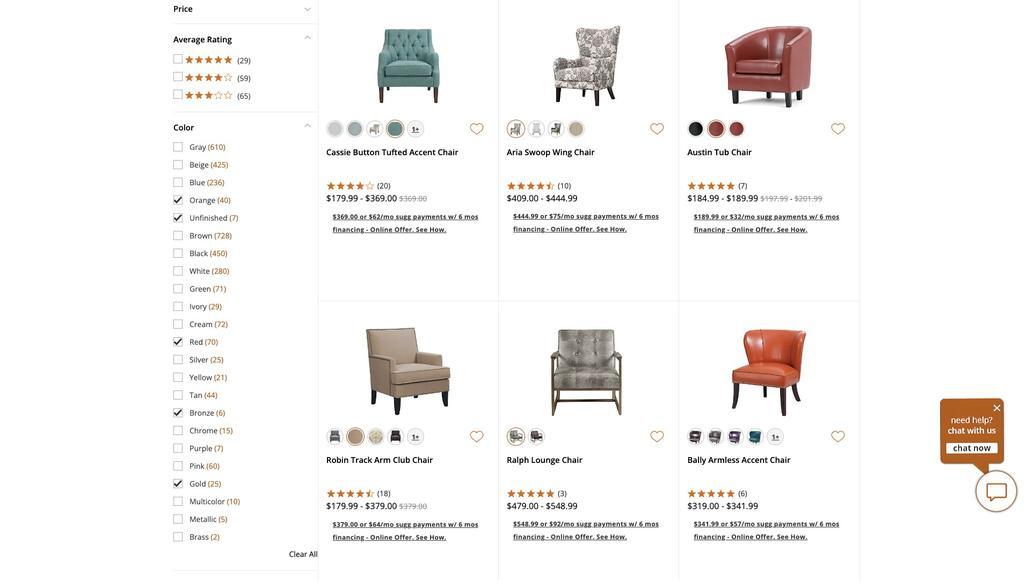 Task type: describe. For each thing, give the bounding box(es) containing it.
chrome (15)
[[190, 425, 233, 436]]

(29) link
[[173, 54, 251, 66]]

1 horizontal spatial accent
[[742, 454, 768, 465]]

(44)
[[204, 390, 218, 400]]

bronze
[[190, 408, 214, 418]]

(25) for silver (25)
[[211, 354, 224, 365]]

white (280)
[[190, 266, 229, 276]]

austin
[[688, 147, 713, 157]]

$479.00
[[507, 500, 539, 512]]

(18)
[[377, 488, 391, 498]]

1 horizontal spatial (10)
[[558, 180, 571, 191]]

gold (25)
[[190, 479, 221, 489]]

green
[[190, 284, 211, 294]]

(5)
[[219, 514, 227, 524]]

brown
[[190, 230, 212, 241]]

tub
[[715, 147, 729, 157]]

$409.00 - $444.99
[[507, 192, 578, 204]]

w/ for $548.99 or $92/mo sugg payments w/ 6 mos financing - online offer. see how.
[[629, 519, 638, 528]]

$189.99 or $32/mo sugg payments w/ 6 mos financing - online offer. see how. button
[[688, 203, 852, 242]]

offer. for $62/mo
[[395, 225, 414, 234]]

offer. for $32/mo
[[756, 225, 776, 234]]

online for $32/mo
[[732, 225, 754, 234]]

or for $189.99
[[721, 212, 728, 221]]

see for $75/mo
[[597, 225, 608, 234]]

madison park hilton armless accent chair, orange, large image
[[721, 323, 818, 420]]

chair right club
[[413, 454, 433, 465]]

aria swoop wing chair link
[[507, 147, 595, 157]]

financing for $379.00
[[333, 533, 364, 542]]

offer. for $92/mo
[[575, 532, 595, 541]]

0 vertical spatial (7)
[[739, 180, 747, 191]]

mos for $548.99 or $92/mo sugg payments w/ 6 mos financing - online offer. see how.
[[645, 519, 659, 528]]

- down '4.9' 'image'
[[722, 192, 724, 204]]

$369.00 inside "$369.00 or $62/mo sugg payments w/ 6 mos financing - online offer. see how."
[[333, 212, 358, 221]]

(7) for unfinished (7)
[[230, 213, 238, 223]]

$179.99 - $369.00 $369.00
[[326, 192, 427, 204]]

payments for $57/mo
[[774, 519, 808, 528]]

(59)
[[238, 73, 251, 83]]

clear all
[[289, 549, 318, 559]]

sugg for $64/mo
[[396, 520, 411, 529]]

dialogue message for liveperson image
[[940, 398, 1005, 475]]

w/ for $379.00 or $64/mo sugg payments w/ 6 mos financing - online offer. see how.
[[448, 520, 457, 529]]

madison park arianna swoop wing chair, multi, large image
[[541, 16, 637, 112]]

$197.99
[[761, 193, 788, 204]]

- down "4.0" image
[[360, 192, 363, 204]]

bally armless accent chair
[[688, 454, 791, 465]]

red (70)
[[190, 337, 218, 347]]

clear all link
[[289, 549, 318, 559]]

or for $369.00
[[360, 212, 367, 221]]

4.9 image
[[688, 181, 736, 190]]

$184.99 - $189.99 $197.99 - $201.99
[[688, 192, 823, 204]]

(60)
[[207, 461, 220, 471]]

6 for $189.99 or $32/mo sugg payments w/ 6 mos financing - online offer. see how.
[[820, 212, 824, 221]]

$189.99 or $32/mo sugg payments w/ 6 mos financing - online offer. see how.
[[694, 212, 840, 234]]

club
[[393, 454, 410, 465]]

pink (60)
[[190, 461, 220, 471]]

or for $379.00
[[360, 520, 367, 529]]

purple (7)
[[190, 443, 223, 453]]

red
[[190, 337, 203, 347]]

5.0 image for $479.00
[[507, 489, 555, 497]]

tufted
[[382, 147, 407, 157]]

wing
[[553, 147, 572, 157]]

financing for $189.99
[[694, 225, 726, 234]]

(72)
[[215, 319, 228, 329]]

see for $57/mo
[[777, 532, 789, 541]]

ralph lounge chair link
[[507, 454, 583, 465]]

mos for $341.99 or $57/mo sugg payments w/ 6 mos financing - online offer. see how.
[[826, 519, 840, 528]]

1+ for $369.00
[[412, 125, 419, 134]]

1+ for $379.00
[[412, 432, 419, 441]]

5.0 image for $319.00
[[688, 489, 736, 497]]

green (71)
[[190, 284, 226, 294]]

1 horizontal spatial $379.00
[[365, 500, 397, 512]]

bally armless accent chair link
[[688, 454, 791, 465]]

how. for $444.99 or $75/mo sugg payments w/ 6 mos financing - online offer. see how.
[[610, 225, 627, 234]]

cream
[[190, 319, 213, 329]]

black
[[190, 248, 208, 258]]

see for $32/mo
[[777, 225, 789, 234]]

chat bubble mobile view image
[[975, 470, 1018, 513]]

financing for $341.99
[[694, 532, 726, 541]]

payments for $75/mo
[[594, 212, 627, 221]]

payments for $92/mo
[[594, 519, 627, 528]]

4.7 image
[[326, 489, 375, 497]]

- right $319.00
[[722, 500, 724, 512]]

4.0 image
[[326, 181, 375, 190]]

clear
[[289, 549, 307, 559]]

1+ link up bally armless accent chair link
[[767, 428, 784, 446]]

$341.99 inside the $341.99 or $57/mo sugg payments w/ 6 mos financing - online offer. see how.
[[694, 519, 719, 528]]

blue (236)
[[190, 177, 224, 187]]

metallic (5)
[[190, 514, 227, 524]]

simpli home austin tub chair, red, large image
[[721, 16, 818, 112]]

(728)
[[214, 230, 232, 241]]

offer. for $75/mo
[[575, 225, 595, 234]]

yellow
[[190, 372, 212, 382]]

- inside $189.99 or $32/mo sugg payments w/ 6 mos financing - online offer. see how.
[[727, 225, 730, 234]]

$379.00 or $64/mo sugg payments w/ 6 mos financing - online offer. see how.
[[333, 520, 478, 542]]

mos for $369.00 or $62/mo sugg payments w/ 6 mos financing - online offer. see how.
[[464, 212, 478, 221]]

white
[[190, 266, 210, 276]]

or for $548.99
[[540, 519, 548, 528]]

mos for $444.99 or $75/mo sugg payments w/ 6 mos financing - online offer. see how.
[[645, 212, 659, 221]]

ralph lounge chair
[[507, 454, 583, 465]]

button
[[353, 147, 380, 157]]

brown (728)
[[190, 230, 232, 241]]

6 for $341.99 or $57/mo sugg payments w/ 6 mos financing - online offer. see how.
[[820, 519, 824, 528]]

price
[[173, 3, 193, 14]]

ivory (29)
[[190, 301, 222, 312]]

tan
[[190, 390, 203, 400]]

aria swoop wing chair
[[507, 147, 595, 157]]

w/ for $369.00 or $62/mo sugg payments w/ 6 mos financing - online offer. see how.
[[448, 212, 457, 221]]

(40)
[[218, 195, 231, 205]]

- inside $444.99 or $75/mo sugg payments w/ 6 mos financing - online offer. see how.
[[547, 225, 549, 234]]

(71)
[[213, 284, 226, 294]]

(20) link
[[377, 180, 490, 192]]

yellow (21)
[[190, 372, 227, 382]]

madison park qwen accent chair, teal, large image
[[360, 16, 457, 112]]

aria
[[507, 147, 523, 157]]

average
[[173, 34, 205, 45]]

$319.00 - $341.99
[[688, 500, 758, 512]]

financing for $444.99
[[514, 225, 545, 234]]

$548.99 or $92/mo sugg payments w/ 6 mos financing - online offer. see how.
[[514, 519, 659, 541]]

sugg for $32/mo
[[757, 212, 773, 221]]

$369.00 inside $179.99 - $369.00 $369.00
[[399, 193, 427, 204]]

cassie button tufted accent chair link
[[326, 147, 458, 157]]

pink
[[190, 461, 205, 471]]

blue
[[190, 177, 205, 187]]

$319.00
[[688, 500, 719, 512]]

chair right lounge
[[562, 454, 583, 465]]

0 vertical spatial $189.99
[[727, 192, 758, 204]]

$92/mo
[[550, 519, 575, 528]]

metallic
[[190, 514, 217, 524]]

0 horizontal spatial accent
[[409, 147, 436, 157]]

lounge
[[531, 454, 560, 465]]

0 vertical spatial $341.99
[[727, 500, 758, 512]]

cassie
[[326, 147, 351, 157]]

w/ for $341.99 or $57/mo sugg payments w/ 6 mos financing - online offer. see how.
[[810, 519, 818, 528]]

ink+ivy waldorf lounge chair, gray, large image
[[541, 323, 637, 420]]

swoop
[[525, 147, 551, 157]]

$62/mo
[[369, 212, 394, 221]]

(21)
[[214, 372, 227, 382]]

payments for $64/mo
[[413, 520, 447, 529]]

$341.99 or $57/mo sugg payments w/ 6 mos financing - online offer. see how. button
[[688, 510, 852, 549]]



Task type: vqa. For each thing, say whether or not it's contained in the screenshot.
bottommost my
no



Task type: locate. For each thing, give the bounding box(es) containing it.
- right the $479.00
[[541, 500, 544, 512]]

(6) up $319.00 - $341.99
[[739, 488, 747, 498]]

accent right tufted
[[409, 147, 436, 157]]

- down "$479.00 - $548.99"
[[547, 532, 549, 541]]

0 vertical spatial (29)
[[238, 55, 251, 66]]

6 for $369.00 or $62/mo sugg payments w/ 6 mos financing - online offer. see how.
[[459, 212, 463, 221]]

online down $64/mo
[[370, 533, 393, 542]]

0 horizontal spatial $341.99
[[694, 519, 719, 528]]

how. inside $189.99 or $32/mo sugg payments w/ 6 mos financing - online offer. see how.
[[791, 225, 808, 234]]

tan (44)
[[190, 390, 218, 400]]

offer. inside $379.00 or $64/mo sugg payments w/ 6 mos financing - online offer. see how.
[[395, 533, 414, 542]]

see for $92/mo
[[597, 532, 608, 541]]

-
[[360, 192, 363, 204], [541, 192, 544, 204], [722, 192, 724, 204], [790, 193, 793, 204], [547, 225, 549, 234], [366, 225, 369, 234], [727, 225, 730, 234], [360, 500, 363, 512], [541, 500, 544, 512], [722, 500, 724, 512], [547, 532, 549, 541], [727, 532, 730, 541], [366, 533, 369, 542]]

online for $57/mo
[[732, 532, 754, 541]]

unfinished (7)
[[190, 213, 238, 223]]

chrome
[[190, 425, 218, 436]]

- inside $548.99 or $92/mo sugg payments w/ 6 mos financing - online offer. see how.
[[547, 532, 549, 541]]

w/ down "(10)" link
[[629, 212, 638, 221]]

1+ link up club
[[407, 428, 424, 446]]

mos inside $444.99 or $75/mo sugg payments w/ 6 mos financing - online offer. see how.
[[645, 212, 659, 221]]

w/ inside "$369.00 or $62/mo sugg payments w/ 6 mos financing - online offer. see how."
[[448, 212, 457, 221]]

mos inside "$369.00 or $62/mo sugg payments w/ 6 mos financing - online offer. see how."
[[464, 212, 478, 221]]

$179.99
[[326, 192, 358, 204], [326, 500, 358, 512]]

w/ for $444.99 or $75/mo sugg payments w/ 6 mos financing - online offer. see how.
[[629, 212, 638, 221]]

(29) up (59)
[[238, 55, 251, 66]]

(236)
[[207, 177, 224, 187]]

or inside "$369.00 or $62/mo sugg payments w/ 6 mos financing - online offer. see how."
[[360, 212, 367, 221]]

mos down "(10)" link
[[645, 212, 659, 221]]

6 for $548.99 or $92/mo sugg payments w/ 6 mos financing - online offer. see how.
[[639, 519, 643, 528]]

sugg inside "$369.00 or $62/mo sugg payments w/ 6 mos financing - online offer. see how."
[[396, 212, 411, 221]]

1 horizontal spatial $189.99
[[727, 192, 758, 204]]

madison park colton club chair, sand, large image
[[360, 323, 457, 420]]

see down "(10)" link
[[597, 225, 608, 234]]

$444.99 or $75/mo sugg payments w/ 6 mos financing - online offer. see how.
[[514, 212, 659, 234]]

or left $64/mo
[[360, 520, 367, 529]]

sugg inside $189.99 or $32/mo sugg payments w/ 6 mos financing - online offer. see how.
[[757, 212, 773, 221]]

(610)
[[208, 142, 225, 152]]

- inside "$369.00 or $62/mo sugg payments w/ 6 mos financing - online offer. see how."
[[366, 225, 369, 234]]

sugg inside $548.99 or $92/mo sugg payments w/ 6 mos financing - online offer. see how.
[[577, 519, 592, 528]]

mos inside $379.00 or $64/mo sugg payments w/ 6 mos financing - online offer. see how.
[[464, 520, 478, 529]]

6
[[639, 212, 643, 221], [459, 212, 463, 221], [820, 212, 824, 221], [639, 519, 643, 528], [820, 519, 824, 528], [459, 520, 463, 529]]

(25)
[[211, 354, 224, 365], [208, 479, 221, 489]]

sugg for $62/mo
[[396, 212, 411, 221]]

$444.99 up $75/mo in the right top of the page
[[546, 192, 578, 204]]

online down $92/mo
[[551, 532, 573, 541]]

1 5.0 image from the left
[[507, 489, 555, 497]]

payments
[[594, 212, 627, 221], [413, 212, 447, 221], [774, 212, 808, 221], [594, 519, 627, 528], [774, 519, 808, 528], [413, 520, 447, 529]]

(7) for purple (7)
[[214, 443, 223, 453]]

$444.99
[[546, 192, 578, 204], [514, 212, 539, 221]]

see down (3) "link"
[[597, 532, 608, 541]]

austin tub chair link
[[688, 147, 752, 157]]

online down $75/mo in the right top of the page
[[551, 225, 573, 234]]

offer. inside $548.99 or $92/mo sugg payments w/ 6 mos financing - online offer. see how.
[[575, 532, 595, 541]]

color
[[173, 122, 194, 133]]

- down $409.00 - $444.99
[[547, 225, 549, 234]]

5.0 image
[[507, 489, 555, 497], [688, 489, 736, 497]]

silver (25)
[[190, 354, 224, 365]]

sugg right $62/mo
[[396, 212, 411, 221]]

$548.99 inside $548.99 or $92/mo sugg payments w/ 6 mos financing - online offer. see how.
[[514, 519, 539, 528]]

how. for $341.99 or $57/mo sugg payments w/ 6 mos financing - online offer. see how.
[[791, 532, 808, 541]]

1 horizontal spatial $341.99
[[727, 500, 758, 512]]

1 horizontal spatial (29)
[[238, 55, 251, 66]]

(7) right purple
[[214, 443, 223, 453]]

(2)
[[211, 532, 220, 542]]

- down $179.99 - $369.00 $369.00
[[366, 225, 369, 234]]

6 inside $444.99 or $75/mo sugg payments w/ 6 mos financing - online offer. see how.
[[639, 212, 643, 221]]

(65) link
[[173, 90, 251, 101]]

financing inside $548.99 or $92/mo sugg payments w/ 6 mos financing - online offer. see how.
[[514, 532, 545, 541]]

see for $62/mo
[[416, 225, 428, 234]]

chair right tub
[[731, 147, 752, 157]]

$179.99 down "4.0" image
[[326, 192, 358, 204]]

- inside $184.99 - $189.99 $197.99 - $201.99
[[790, 193, 793, 204]]

or inside $548.99 or $92/mo sugg payments w/ 6 mos financing - online offer. see how.
[[540, 519, 548, 528]]

0 horizontal spatial $369.00
[[333, 212, 358, 221]]

w/ inside $189.99 or $32/mo sugg payments w/ 6 mos financing - online offer. see how.
[[810, 212, 818, 221]]

$379.00 or $64/mo sugg payments w/ 6 mos financing - online offer. see how. button
[[326, 511, 490, 549]]

(29) inside (29) link
[[238, 55, 251, 66]]

6 down $201.99
[[820, 212, 824, 221]]

offer.
[[575, 225, 595, 234], [395, 225, 414, 234], [756, 225, 776, 234], [575, 532, 595, 541], [756, 532, 776, 541], [395, 533, 414, 542]]

or left $92/mo
[[540, 519, 548, 528]]

(450)
[[210, 248, 227, 258]]

financing
[[514, 225, 545, 234], [333, 225, 364, 234], [694, 225, 726, 234], [514, 532, 545, 541], [694, 532, 726, 541], [333, 533, 364, 542]]

payments for $62/mo
[[413, 212, 447, 221]]

6 inside $379.00 or $64/mo sugg payments w/ 6 mos financing - online offer. see how.
[[459, 520, 463, 529]]

1 vertical spatial accent
[[742, 454, 768, 465]]

offer. down $197.99 at right top
[[756, 225, 776, 234]]

$189.99 up $32/mo
[[727, 192, 758, 204]]

sugg inside $444.99 or $75/mo sugg payments w/ 6 mos financing - online offer. see how.
[[577, 212, 592, 221]]

see down (20) link
[[416, 225, 428, 234]]

2 horizontal spatial $369.00
[[399, 193, 427, 204]]

1 vertical spatial (6)
[[739, 488, 747, 498]]

$548.99 or $92/mo sugg payments w/ 6 mos financing - online offer. see how. button
[[507, 510, 671, 549]]

online for $64/mo
[[370, 533, 393, 542]]

sugg right $92/mo
[[577, 519, 592, 528]]

sugg for $57/mo
[[757, 519, 773, 528]]

see inside the $341.99 or $57/mo sugg payments w/ 6 mos financing - online offer. see how.
[[777, 532, 789, 541]]

how. inside $548.99 or $92/mo sugg payments w/ 6 mos financing - online offer. see how.
[[610, 532, 627, 541]]

(6) link
[[739, 488, 852, 499]]

online inside the $341.99 or $57/mo sugg payments w/ 6 mos financing - online offer. see how.
[[732, 532, 754, 541]]

- down 4.4 image
[[541, 192, 544, 204]]

$369.00 down (20)
[[365, 192, 397, 204]]

sugg right $75/mo in the right top of the page
[[577, 212, 592, 221]]

6 inside "$369.00 or $62/mo sugg payments w/ 6 mos financing - online offer. see how."
[[459, 212, 463, 221]]

how. inside $444.99 or $75/mo sugg payments w/ 6 mos financing - online offer. see how.
[[610, 225, 627, 234]]

bronze (6)
[[190, 408, 225, 418]]

payments inside $444.99 or $75/mo sugg payments w/ 6 mos financing - online offer. see how.
[[594, 212, 627, 221]]

see inside $379.00 or $64/mo sugg payments w/ 6 mos financing - online offer. see how.
[[416, 533, 428, 542]]

1 horizontal spatial $369.00
[[365, 192, 397, 204]]

1 horizontal spatial (6)
[[739, 488, 747, 498]]

offer. inside $189.99 or $32/mo sugg payments w/ 6 mos financing - online offer. see how.
[[756, 225, 776, 234]]

offer. inside the $341.99 or $57/mo sugg payments w/ 6 mos financing - online offer. see how.
[[756, 532, 776, 541]]

$32/mo
[[730, 212, 755, 221]]

$369.00 down "4.0" image
[[333, 212, 358, 221]]

online down $32/mo
[[732, 225, 754, 234]]

sugg inside $379.00 or $64/mo sugg payments w/ 6 mos financing - online offer. see how.
[[396, 520, 411, 529]]

mos down the (6) link
[[826, 519, 840, 528]]

silver
[[190, 354, 209, 365]]

1 vertical spatial (10)
[[227, 496, 240, 506]]

or inside $444.99 or $75/mo sugg payments w/ 6 mos financing - online offer. see how.
[[540, 212, 548, 221]]

2 horizontal spatial $379.00
[[399, 501, 427, 511]]

5.0 image up the $479.00
[[507, 489, 555, 497]]

0 vertical spatial $179.99
[[326, 192, 358, 204]]

0 horizontal spatial (29)
[[209, 301, 222, 312]]

$184.99
[[688, 192, 719, 204]]

financing down $179.99 - $379.00 $379.00
[[333, 533, 364, 542]]

$341.99
[[727, 500, 758, 512], [694, 519, 719, 528]]

(25) for gold (25)
[[208, 479, 221, 489]]

or for $341.99
[[721, 519, 728, 528]]

(25) right the "gold"
[[208, 479, 221, 489]]

how. for $379.00 or $64/mo sugg payments w/ 6 mos financing - online offer. see how.
[[430, 533, 447, 542]]

1 vertical spatial $548.99
[[514, 519, 539, 528]]

1 horizontal spatial $548.99
[[546, 500, 578, 512]]

6 inside the $341.99 or $57/mo sugg payments w/ 6 mos financing - online offer. see how.
[[820, 519, 824, 528]]

1 vertical spatial $179.99
[[326, 500, 358, 512]]

4.4 image
[[507, 181, 555, 190]]

how. for $369.00 or $62/mo sugg payments w/ 6 mos financing - online offer. see how.
[[430, 225, 447, 234]]

$369.00
[[365, 192, 397, 204], [399, 193, 427, 204], [333, 212, 358, 221]]

or inside the $341.99 or $57/mo sugg payments w/ 6 mos financing - online offer. see how.
[[721, 519, 728, 528]]

how. down $201.99
[[791, 225, 808, 234]]

5.0 image up $319.00
[[688, 489, 736, 497]]

financing inside "$369.00 or $62/mo sugg payments w/ 6 mos financing - online offer. see how."
[[333, 225, 364, 234]]

0 horizontal spatial (10)
[[227, 496, 240, 506]]

(10) up (5)
[[227, 496, 240, 506]]

6 down the (6) link
[[820, 519, 824, 528]]

or left $62/mo
[[360, 212, 367, 221]]

1 $179.99 from the top
[[326, 192, 358, 204]]

multicolor (10)
[[190, 496, 240, 506]]

gold
[[190, 479, 206, 489]]

online inside $379.00 or $64/mo sugg payments w/ 6 mos financing - online offer. see how.
[[370, 533, 393, 542]]

or inside $379.00 or $64/mo sugg payments w/ 6 mos financing - online offer. see how.
[[360, 520, 367, 529]]

w/ down (3) "link"
[[629, 519, 638, 528]]

robin track arm club chair link
[[326, 454, 433, 465]]

payments inside $379.00 or $64/mo sugg payments w/ 6 mos financing - online offer. see how.
[[413, 520, 447, 529]]

0 vertical spatial $444.99
[[546, 192, 578, 204]]

(20)
[[377, 180, 391, 191]]

online inside $444.99 or $75/mo sugg payments w/ 6 mos financing - online offer. see how.
[[551, 225, 573, 234]]

w/ inside $444.99 or $75/mo sugg payments w/ 6 mos financing - online offer. see how.
[[629, 212, 638, 221]]

sugg for $92/mo
[[577, 519, 592, 528]]

0 vertical spatial (25)
[[211, 354, 224, 365]]

2 $179.99 from the top
[[326, 500, 358, 512]]

financing for $369.00
[[333, 225, 364, 234]]

(3)
[[558, 488, 567, 498]]

$379.00 down the (18) link
[[399, 501, 427, 511]]

$548.99 down (3)
[[546, 500, 578, 512]]

1 vertical spatial (29)
[[209, 301, 222, 312]]

1+ link for $369.00
[[407, 120, 424, 139]]

black (450)
[[190, 248, 227, 258]]

how. inside $379.00 or $64/mo sugg payments w/ 6 mos financing - online offer. see how.
[[430, 533, 447, 542]]

$479.00 - $548.99
[[507, 500, 578, 512]]

6 for $444.99 or $75/mo sugg payments w/ 6 mos financing - online offer. see how.
[[639, 212, 643, 221]]

how. inside the $341.99 or $57/mo sugg payments w/ 6 mos financing - online offer. see how.
[[791, 532, 808, 541]]

(29)
[[238, 55, 251, 66], [209, 301, 222, 312]]

$379.00 inside $379.00 or $64/mo sugg payments w/ 6 mos financing - online offer. see how.
[[333, 520, 358, 529]]

1+ link for $379.00
[[407, 428, 424, 446]]

(7) link
[[739, 180, 852, 192]]

0 vertical spatial (10)
[[558, 180, 571, 191]]

see down the (6) link
[[777, 532, 789, 541]]

how. for $189.99 or $32/mo sugg payments w/ 6 mos financing - online offer. see how.
[[791, 225, 808, 234]]

payments down $197.99 at right top
[[774, 212, 808, 221]]

online for $92/mo
[[551, 532, 573, 541]]

6 inside $189.99 or $32/mo sugg payments w/ 6 mos financing - online offer. see how.
[[820, 212, 824, 221]]

(10) up $409.00 - $444.99
[[558, 180, 571, 191]]

payments down (20) link
[[413, 212, 447, 221]]

1 vertical spatial $189.99
[[694, 212, 719, 221]]

how. for $548.99 or $92/mo sugg payments w/ 6 mos financing - online offer. see how.
[[610, 532, 627, 541]]

6 down "(10)" link
[[639, 212, 643, 221]]

$444.99 inside $444.99 or $75/mo sugg payments w/ 6 mos financing - online offer. see how.
[[514, 212, 539, 221]]

$201.99
[[795, 193, 823, 204]]

- down (7) link
[[790, 193, 793, 204]]

financing down $179.99 - $369.00 $369.00
[[333, 225, 364, 234]]

(6) up (15) at the left of page
[[216, 408, 225, 418]]

$548.99 down the $479.00
[[514, 519, 539, 528]]

offer. down $179.99 - $379.00 $379.00
[[395, 533, 414, 542]]

1+ link up tufted
[[407, 120, 424, 139]]

online for $75/mo
[[551, 225, 573, 234]]

or left $57/mo
[[721, 519, 728, 528]]

online
[[551, 225, 573, 234], [370, 225, 393, 234], [732, 225, 754, 234], [551, 532, 573, 541], [732, 532, 754, 541], [370, 533, 393, 542]]

or inside $189.99 or $32/mo sugg payments w/ 6 mos financing - online offer. see how.
[[721, 212, 728, 221]]

robin
[[326, 454, 349, 465]]

see inside $548.99 or $92/mo sugg payments w/ 6 mos financing - online offer. see how.
[[597, 532, 608, 541]]

$75/mo
[[550, 212, 575, 221]]

(29) right the ivory at the bottom left of page
[[209, 301, 222, 312]]

mos inside $548.99 or $92/mo sugg payments w/ 6 mos financing - online offer. see how.
[[645, 519, 659, 528]]

0 horizontal spatial (6)
[[216, 408, 225, 418]]

(7)
[[739, 180, 747, 191], [230, 213, 238, 223], [214, 443, 223, 453]]

online for $62/mo
[[370, 225, 393, 234]]

see inside $444.99 or $75/mo sugg payments w/ 6 mos financing - online offer. see how.
[[597, 225, 608, 234]]

financing inside $444.99 or $75/mo sugg payments w/ 6 mos financing - online offer. see how.
[[514, 225, 545, 234]]

how. inside "$369.00 or $62/mo sugg payments w/ 6 mos financing - online offer. see how."
[[430, 225, 447, 234]]

offer. down the (6) link
[[756, 532, 776, 541]]

2 horizontal spatial (7)
[[739, 180, 747, 191]]

financing down $184.99
[[694, 225, 726, 234]]

w/ down $201.99
[[810, 212, 818, 221]]

- down 4.7 "image"
[[360, 500, 363, 512]]

0 vertical spatial accent
[[409, 147, 436, 157]]

- inside $379.00 or $64/mo sugg payments w/ 6 mos financing - online offer. see how.
[[366, 533, 369, 542]]

payments down (3) "link"
[[594, 519, 627, 528]]

payments for $32/mo
[[774, 212, 808, 221]]

how. down (3) "link"
[[610, 532, 627, 541]]

financing inside $379.00 or $64/mo sugg payments w/ 6 mos financing - online offer. see how.
[[333, 533, 364, 542]]

offer. inside $444.99 or $75/mo sugg payments w/ 6 mos financing - online offer. see how.
[[575, 225, 595, 234]]

$179.99 for $179.99 - $379.00
[[326, 500, 358, 512]]

financing for $548.99
[[514, 532, 545, 541]]

$179.99 for $179.99 - $369.00
[[326, 192, 358, 204]]

accent right armless
[[742, 454, 768, 465]]

0 horizontal spatial $548.99
[[514, 519, 539, 528]]

0 horizontal spatial $444.99
[[514, 212, 539, 221]]

1 vertical spatial (7)
[[230, 213, 238, 223]]

or left $75/mo in the right top of the page
[[540, 212, 548, 221]]

(10)
[[558, 180, 571, 191], [227, 496, 240, 506]]

6 down the (18) link
[[459, 520, 463, 529]]

6 inside $548.99 or $92/mo sugg payments w/ 6 mos financing - online offer. see how.
[[639, 519, 643, 528]]

w/ for $189.99 or $32/mo sugg payments w/ 6 mos financing - online offer. see how.
[[810, 212, 818, 221]]

brass (2)
[[190, 532, 220, 542]]

w/ inside the $341.99 or $57/mo sugg payments w/ 6 mos financing - online offer. see how.
[[810, 519, 818, 528]]

see for $64/mo
[[416, 533, 428, 542]]

w/ inside $548.99 or $92/mo sugg payments w/ 6 mos financing - online offer. see how.
[[629, 519, 638, 528]]

mos inside the $341.99 or $57/mo sugg payments w/ 6 mos financing - online offer. see how.
[[826, 519, 840, 528]]

1+
[[412, 125, 419, 134], [412, 432, 419, 441], [772, 432, 779, 441]]

mos inside $189.99 or $32/mo sugg payments w/ 6 mos financing - online offer. see how.
[[826, 212, 840, 221]]

- inside the $341.99 or $57/mo sugg payments w/ 6 mos financing - online offer. see how.
[[727, 532, 730, 541]]

bally
[[688, 454, 706, 465]]

$444.99 or $75/mo sugg payments w/ 6 mos financing - online offer. see how. button
[[507, 202, 671, 241]]

or for $444.99
[[540, 212, 548, 221]]

financing inside the $341.99 or $57/mo sugg payments w/ 6 mos financing - online offer. see how.
[[694, 532, 726, 541]]

- down $179.99 - $379.00 $379.00
[[366, 533, 369, 542]]

w/ inside $379.00 or $64/mo sugg payments w/ 6 mos financing - online offer. see how.
[[448, 520, 457, 529]]

how. down (20) link
[[430, 225, 447, 234]]

online down $62/mo
[[370, 225, 393, 234]]

accent
[[409, 147, 436, 157], [742, 454, 768, 465]]

offer. inside "$369.00 or $62/mo sugg payments w/ 6 mos financing - online offer. see how."
[[395, 225, 414, 234]]

mos down (3) "link"
[[645, 519, 659, 528]]

$341.99 up $57/mo
[[727, 500, 758, 512]]

online inside "$369.00 or $62/mo sugg payments w/ 6 mos financing - online offer. see how."
[[370, 225, 393, 234]]

mos for $379.00 or $64/mo sugg payments w/ 6 mos financing - online offer. see how.
[[464, 520, 478, 529]]

sugg right $57/mo
[[757, 519, 773, 528]]

1 vertical spatial (25)
[[208, 479, 221, 489]]

$189.99 down $184.99
[[694, 212, 719, 221]]

$379.00 down (18)
[[365, 500, 397, 512]]

payments down the (6) link
[[774, 519, 808, 528]]

0 vertical spatial (6)
[[216, 408, 225, 418]]

mos for $189.99 or $32/mo sugg payments w/ 6 mos financing - online offer. see how.
[[826, 212, 840, 221]]

sugg for $75/mo
[[577, 212, 592, 221]]

1 horizontal spatial 5.0 image
[[688, 489, 736, 497]]

0 horizontal spatial (7)
[[214, 443, 223, 453]]

how. down the (6) link
[[791, 532, 808, 541]]

(15)
[[220, 425, 233, 436]]

sugg inside the $341.99 or $57/mo sugg payments w/ 6 mos financing - online offer. see how.
[[757, 519, 773, 528]]

0 vertical spatial $548.99
[[546, 500, 578, 512]]

see inside "$369.00 or $62/mo sugg payments w/ 6 mos financing - online offer. see how."
[[416, 225, 428, 234]]

$379.00 down 4.7 "image"
[[333, 520, 358, 529]]

financing down the $479.00
[[514, 532, 545, 541]]

orange (40)
[[190, 195, 231, 205]]

or left $32/mo
[[721, 212, 728, 221]]

online inside $189.99 or $32/mo sugg payments w/ 6 mos financing - online offer. see how.
[[732, 225, 754, 234]]

track
[[351, 454, 372, 465]]

6 down (20) link
[[459, 212, 463, 221]]

payments inside $189.99 or $32/mo sugg payments w/ 6 mos financing - online offer. see how.
[[774, 212, 808, 221]]

$369.00 or $62/mo sugg payments w/ 6 mos financing - online offer. see how.
[[333, 212, 478, 234]]

$369.00 or $62/mo sugg payments w/ 6 mos financing - online offer. see how. button
[[326, 203, 490, 242]]

1 vertical spatial $341.99
[[694, 519, 719, 528]]

see
[[597, 225, 608, 234], [416, 225, 428, 234], [777, 225, 789, 234], [597, 532, 608, 541], [777, 532, 789, 541], [416, 533, 428, 542]]

gray (610)
[[190, 142, 225, 152]]

rating
[[207, 34, 232, 45]]

2 vertical spatial (7)
[[214, 443, 223, 453]]

$64/mo
[[369, 520, 394, 529]]

0 horizontal spatial $379.00
[[333, 520, 358, 529]]

payments down the (18) link
[[413, 520, 447, 529]]

payments inside "$369.00 or $62/mo sugg payments w/ 6 mos financing - online offer. see how."
[[413, 212, 447, 221]]

offer. down "(10)" link
[[575, 225, 595, 234]]

2 5.0 image from the left
[[688, 489, 736, 497]]

w/ down the (18) link
[[448, 520, 457, 529]]

w/ down the (6) link
[[810, 519, 818, 528]]

financing inside $189.99 or $32/mo sugg payments w/ 6 mos financing - online offer. see how.
[[694, 225, 726, 234]]

mos down the (18) link
[[464, 520, 478, 529]]

payments inside $548.99 or $92/mo sugg payments w/ 6 mos financing - online offer. see how.
[[594, 519, 627, 528]]

(18) link
[[377, 488, 490, 499]]

(7) up $184.99 - $189.99 $197.99 - $201.99
[[739, 180, 747, 191]]

online inside $548.99 or $92/mo sugg payments w/ 6 mos financing - online offer. see how.
[[551, 532, 573, 541]]

chair up the (6) link
[[770, 454, 791, 465]]

armless
[[709, 454, 740, 465]]

orange
[[190, 195, 216, 205]]

0 horizontal spatial 5.0 image
[[507, 489, 555, 497]]

$341.99 or $57/mo sugg payments w/ 6 mos financing - online offer. see how.
[[694, 519, 840, 541]]

1 vertical spatial $444.99
[[514, 212, 539, 221]]

how. down the (18) link
[[430, 533, 447, 542]]

1+ up cassie button tufted accent chair link
[[412, 125, 419, 134]]

brass
[[190, 532, 209, 542]]

6 for $379.00 or $64/mo sugg payments w/ 6 mos financing - online offer. see how.
[[459, 520, 463, 529]]

see inside $189.99 or $32/mo sugg payments w/ 6 mos financing - online offer. see how.
[[777, 225, 789, 234]]

austin tub chair
[[688, 147, 752, 157]]

multicolor
[[190, 496, 225, 506]]

mos down (7) link
[[826, 212, 840, 221]]

1 horizontal spatial (7)
[[230, 213, 238, 223]]

1 horizontal spatial $444.99
[[546, 192, 578, 204]]

$379.00 inside $179.99 - $379.00 $379.00
[[399, 501, 427, 511]]

$189.99 inside $189.99 or $32/mo sugg payments w/ 6 mos financing - online offer. see how.
[[694, 212, 719, 221]]

offer. for $64/mo
[[395, 533, 414, 542]]

0 horizontal spatial $189.99
[[694, 212, 719, 221]]

payments inside the $341.99 or $57/mo sugg payments w/ 6 mos financing - online offer. see how.
[[774, 519, 808, 528]]

1+ up bally armless accent chair link
[[772, 432, 779, 441]]

chair up (20) link
[[438, 147, 458, 157]]

financing down $409.00
[[514, 225, 545, 234]]

chair right wing on the top of the page
[[574, 147, 595, 157]]

offer. for $57/mo
[[756, 532, 776, 541]]

$179.99 down 4.7 "image"
[[326, 500, 358, 512]]



